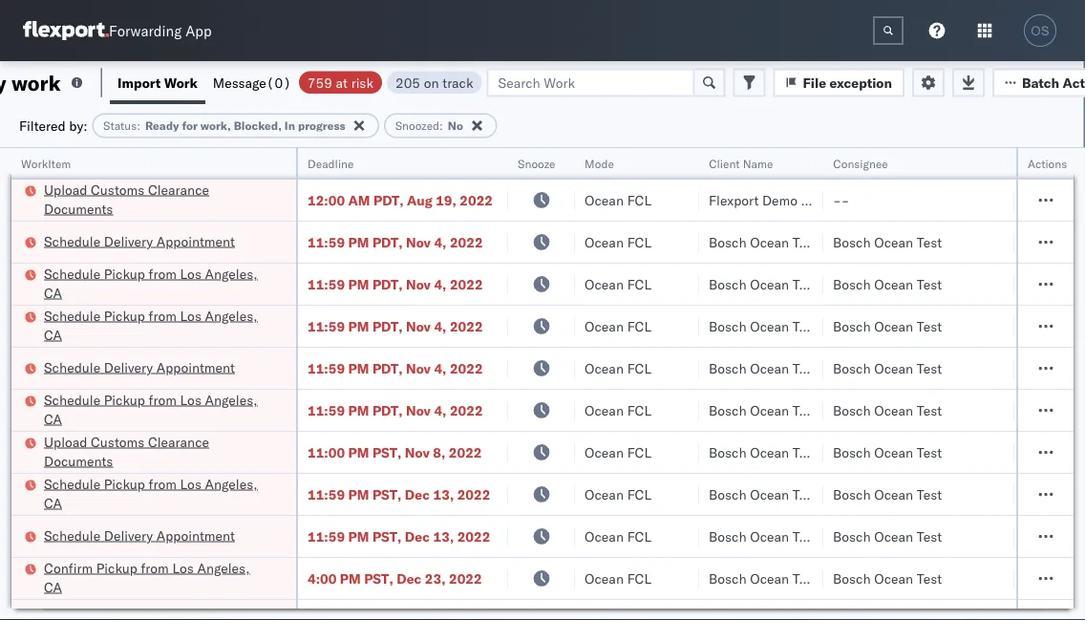 Task type: describe. For each thing, give the bounding box(es) containing it.
client
[[709, 156, 740, 171]]

upload customs clearance documents link for 12:00
[[44, 180, 271, 218]]

angeles, for 3rd schedule pickup from los angeles, ca button from the bottom of the page
[[205, 307, 258, 324]]

import
[[118, 74, 161, 91]]

pm for fourth schedule pickup from los angeles, ca button
[[348, 486, 369, 503]]

name
[[743, 156, 774, 171]]

los inside confirm pickup from los angeles, ca
[[172, 560, 194, 576]]

205
[[396, 74, 421, 91]]

workitem button
[[11, 152, 277, 171]]

11:59 pm pst, dec 13, 2022 for schedule pickup from los angeles, ca
[[308, 486, 491, 503]]

3 fcl from the top
[[628, 276, 652, 293]]

schedule for first schedule pickup from los angeles, ca button from the top of the page
[[44, 265, 101, 282]]

message
[[213, 74, 266, 91]]

ca inside confirm pickup from los angeles, ca
[[44, 579, 62, 596]]

ocean fcl for the schedule pickup from los angeles, ca link corresponding to first schedule pickup from los angeles, ca button from the top of the page
[[585, 276, 652, 293]]

from for confirm pickup from los angeles, ca button
[[141, 560, 169, 576]]

angeles, for fourth schedule pickup from los angeles, ca button
[[205, 476, 258, 492]]

consignee button
[[824, 152, 996, 171]]

: for snoozed
[[440, 119, 443, 133]]

8,
[[433, 444, 446, 461]]

appointment for 11:59 pm pdt, nov 4, 2022
[[157, 359, 235, 376]]

pst, for confirm pickup from los angeles, ca
[[364, 570, 394, 587]]

upload for 11:00 pm pst, nov 8, 2022
[[44, 434, 87, 450]]

flex for fourth schedule pickup from los angeles, ca button
[[1055, 486, 1086, 503]]

at
[[336, 74, 348, 91]]

schedule delivery appointment for 11:59 pm pst, dec 13, 2022
[[44, 527, 235, 544]]

batch
[[1023, 74, 1060, 91]]

app
[[186, 22, 212, 40]]

track
[[443, 74, 474, 91]]

11:00
[[308, 444, 345, 461]]

1 vertical spatial consignee
[[802, 192, 866, 208]]

6 fcl from the top
[[628, 402, 652, 419]]

ocean fcl for the schedule pickup from los angeles, ca link related to 3rd schedule pickup from los angeles, ca button from the top
[[585, 402, 652, 419]]

759
[[308, 74, 333, 91]]

9 fcl from the top
[[628, 528, 652, 545]]

2 - from the left
[[842, 192, 850, 208]]

4 fcl from the top
[[628, 318, 652, 335]]

documents for 11:00 pm pst, nov 8, 2022
[[44, 453, 113, 469]]

from for fourth schedule pickup from los angeles, ca button
[[149, 476, 177, 492]]

import work
[[118, 74, 198, 91]]

upload customs clearance documents for 12:00 am pdt, aug 19, 2022
[[44, 181, 209, 217]]

dec for schedule pickup from los angeles, ca
[[405, 486, 430, 503]]

Search Work text field
[[487, 68, 695, 97]]

risk
[[351, 74, 374, 91]]

by:
[[69, 117, 88, 134]]

from for 3rd schedule pickup from los angeles, ca button from the top
[[149, 391, 177, 408]]

schedule pickup from los angeles, ca link for 3rd schedule pickup from los angeles, ca button from the top
[[44, 390, 271, 429]]

3 schedule pickup from los angeles, ca button from the top
[[44, 390, 271, 431]]

ocean fcl for schedule delivery appointment link for 11:59 pm pst, dec 13, 2022
[[585, 528, 652, 545]]

flexport demo consignee
[[709, 192, 866, 208]]

progress
[[298, 119, 346, 133]]

11:59 for schedule delivery appointment button related to 11:59 pm pdt, nov 4, 2022
[[308, 360, 345, 377]]

1 - from the left
[[834, 192, 842, 208]]

4, for 3rd schedule pickup from los angeles, ca button from the top
[[434, 402, 447, 419]]

7 flex from the top
[[1055, 444, 1086, 461]]

23,
[[425, 570, 446, 587]]

exception
[[830, 74, 893, 91]]

pm for 3rd schedule pickup from los angeles, ca button from the top
[[348, 402, 369, 419]]

pickup inside confirm pickup from los angeles, ca
[[96, 560, 138, 576]]

2 fcl from the top
[[628, 234, 652, 250]]

7 resize handle column header from the left
[[1052, 148, 1074, 620]]

7 fcl from the top
[[628, 444, 652, 461]]

5 11:59 pm pdt, nov 4, 2022 from the top
[[308, 402, 483, 419]]

pm for schedule delivery appointment button related to 11:59 pm pdt, nov 4, 2022
[[348, 360, 369, 377]]

mode button
[[575, 152, 681, 171]]

1 delivery from the top
[[104, 233, 153, 249]]

os
[[1032, 23, 1050, 38]]

pm for 11:00 pm pst, nov 8, 2022's upload customs clearance documents button
[[348, 444, 369, 461]]

flex for 3rd schedule pickup from los angeles, ca button from the top
[[1055, 402, 1086, 419]]

deadline
[[308, 156, 354, 171]]

filtered by:
[[19, 117, 88, 134]]

id
[[1049, 156, 1061, 171]]

1 schedule delivery appointment button from the top
[[44, 232, 235, 253]]

in
[[285, 119, 295, 133]]

flex for 3rd schedule pickup from los angeles, ca button from the bottom of the page
[[1055, 318, 1086, 335]]

2 schedule pickup from los angeles, ca button from the top
[[44, 306, 271, 347]]

flex for confirm pickup from los angeles, ca button
[[1055, 570, 1086, 587]]

mode
[[585, 156, 614, 171]]

work,
[[201, 119, 231, 133]]

1 11:59 pm pdt, nov 4, 2022 from the top
[[308, 234, 483, 250]]

am
[[348, 192, 370, 208]]

1 schedule delivery appointment from the top
[[44, 233, 235, 249]]

import work button
[[110, 61, 205, 104]]

4 ca from the top
[[44, 495, 62, 511]]

schedule pickup from los angeles, ca link for first schedule pickup from los angeles, ca button from the top of the page
[[44, 264, 271, 303]]

pm for confirm pickup from los angeles, ca button
[[340, 570, 361, 587]]

resize handle column header for mode
[[677, 148, 700, 620]]

4, for first schedule pickup from los angeles, ca button from the top of the page
[[434, 276, 447, 293]]

1 schedule delivery appointment link from the top
[[44, 232, 235, 251]]

schedule pickup from los angeles, ca for 3rd schedule pickup from los angeles, ca button from the top
[[44, 391, 258, 427]]

12:00
[[308, 192, 345, 208]]

actions
[[1029, 156, 1068, 171]]

pm for first schedule pickup from los angeles, ca button from the top of the page
[[348, 276, 369, 293]]

angeles, for first schedule pickup from los angeles, ca button from the top of the page
[[205, 265, 258, 282]]

work
[[164, 74, 198, 91]]

schedule delivery appointment button for 11:59 pm pdt, nov 4, 2022
[[44, 358, 235, 379]]

2 ocean fcl from the top
[[585, 234, 652, 250]]

flex for 11:59 pm pst, dec 13, 2022 schedule delivery appointment button
[[1055, 528, 1086, 545]]

schedule pickup from los angeles, ca link for 3rd schedule pickup from los angeles, ca button from the bottom of the page
[[44, 306, 271, 345]]

5 fcl from the top
[[628, 360, 652, 377]]

3 resize handle column header from the left
[[553, 148, 575, 620]]

act
[[1064, 74, 1086, 91]]

flexport. image
[[23, 21, 109, 40]]

on
[[424, 74, 439, 91]]

11:00 pm pst, nov 8, 2022
[[308, 444, 482, 461]]

flex for schedule delivery appointment button related to 11:59 pm pdt, nov 4, 2022
[[1055, 360, 1086, 377]]

client name
[[709, 156, 774, 171]]

status
[[103, 119, 137, 133]]

pm for 3rd schedule pickup from los angeles, ca button from the bottom of the page
[[348, 318, 369, 335]]

1 flex from the top
[[1055, 192, 1086, 208]]

resize handle column header for client name
[[801, 148, 824, 620]]

ocean fcl for upload customs clearance documents "link" related to 11:00
[[585, 444, 652, 461]]

snoozed
[[395, 119, 440, 133]]

confirm
[[44, 560, 93, 576]]

schedule pickup from los angeles, ca link for fourth schedule pickup from los angeles, ca button
[[44, 475, 271, 513]]

10 fcl from the top
[[628, 570, 652, 587]]

--
[[834, 192, 850, 208]]

resize handle column header for consignee
[[992, 148, 1015, 620]]

19,
[[436, 192, 457, 208]]

flex
[[1025, 156, 1046, 171]]

4:00 pm pst, dec 23, 2022
[[308, 570, 482, 587]]

pst, for upload customs clearance documents
[[373, 444, 402, 461]]

no
[[448, 119, 464, 133]]

2 ca from the top
[[44, 326, 62, 343]]



Task type: vqa. For each thing, say whether or not it's contained in the screenshot.
2:00 AM EST, Feb 3, 2023's the Rotterdam,
no



Task type: locate. For each thing, give the bounding box(es) containing it.
2 resize handle column header from the left
[[486, 148, 509, 620]]

for
[[182, 119, 198, 133]]

1 vertical spatial documents
[[44, 453, 113, 469]]

upload customs clearance documents button for 11:00 pm pst, nov 8, 2022
[[44, 433, 271, 473]]

upload customs clearance documents
[[44, 181, 209, 217], [44, 434, 209, 469]]

4 4, from the top
[[434, 360, 447, 377]]

6 flex from the top
[[1055, 402, 1086, 419]]

2 upload customs clearance documents link from the top
[[44, 433, 271, 471]]

flex
[[1055, 192, 1086, 208], [1055, 234, 1086, 250], [1055, 276, 1086, 293], [1055, 318, 1086, 335], [1055, 360, 1086, 377], [1055, 402, 1086, 419], [1055, 444, 1086, 461], [1055, 486, 1086, 503], [1055, 528, 1086, 545], [1055, 570, 1086, 587]]

8 fcl from the top
[[628, 486, 652, 503]]

0 vertical spatial upload
[[44, 181, 87, 198]]

angeles, for 3rd schedule pickup from los angeles, ca button from the top
[[205, 391, 258, 408]]

2 delivery from the top
[[104, 359, 153, 376]]

demo
[[763, 192, 798, 208]]

1 vertical spatial upload
[[44, 434, 87, 450]]

consignee up -- on the right top of page
[[834, 156, 889, 171]]

2 vertical spatial dec
[[397, 570, 422, 587]]

flex id button
[[1015, 152, 1086, 171]]

test
[[793, 234, 819, 250], [918, 234, 943, 250], [793, 276, 819, 293], [918, 276, 943, 293], [793, 318, 819, 335], [918, 318, 943, 335], [793, 360, 819, 377], [918, 360, 943, 377], [793, 402, 819, 419], [918, 402, 943, 419], [793, 444, 819, 461], [918, 444, 943, 461], [793, 486, 819, 503], [918, 486, 943, 503], [793, 528, 819, 545], [918, 528, 943, 545], [793, 570, 819, 587], [918, 570, 943, 587]]

dec for schedule delivery appointment
[[405, 528, 430, 545]]

1 ocean fcl from the top
[[585, 192, 652, 208]]

2 vertical spatial schedule delivery appointment button
[[44, 526, 235, 547]]

13, for schedule delivery appointment
[[434, 528, 454, 545]]

2 upload customs clearance documents button from the top
[[44, 433, 271, 473]]

1 ca from the top
[[44, 284, 62, 301]]

flex id
[[1025, 156, 1061, 171]]

documents for 12:00 am pdt, aug 19, 2022
[[44, 200, 113, 217]]

0 vertical spatial upload customs clearance documents link
[[44, 180, 271, 218]]

9 ocean fcl from the top
[[585, 528, 652, 545]]

clearance
[[148, 181, 209, 198], [148, 434, 209, 450]]

4 schedule pickup from los angeles, ca link from the top
[[44, 475, 271, 513]]

:
[[137, 119, 140, 133], [440, 119, 443, 133]]

4 flex from the top
[[1055, 318, 1086, 335]]

confirm pickup from los angeles, ca button
[[44, 559, 271, 599]]

0 vertical spatial upload customs clearance documents button
[[44, 180, 271, 220]]

ready
[[145, 119, 179, 133]]

2 4, from the top
[[434, 276, 447, 293]]

2 documents from the top
[[44, 453, 113, 469]]

ocean fcl for the schedule pickup from los angeles, ca link for 3rd schedule pickup from los angeles, ca button from the bottom of the page
[[585, 318, 652, 335]]

documents
[[44, 200, 113, 217], [44, 453, 113, 469]]

2 schedule from the top
[[44, 265, 101, 282]]

consignee right demo
[[802, 192, 866, 208]]

11:59 pm pst, dec 13, 2022
[[308, 486, 491, 503], [308, 528, 491, 545]]

dec up the 23,
[[405, 528, 430, 545]]

4 11:59 from the top
[[308, 360, 345, 377]]

1 vertical spatial clearance
[[148, 434, 209, 450]]

8 flex from the top
[[1055, 486, 1086, 503]]

batch act
[[1023, 74, 1086, 91]]

schedule delivery appointment link
[[44, 232, 235, 251], [44, 358, 235, 377], [44, 526, 235, 545]]

3 4, from the top
[[434, 318, 447, 335]]

schedule pickup from los angeles, ca for fourth schedule pickup from los angeles, ca button
[[44, 476, 258, 511]]

None text field
[[874, 16, 904, 45]]

forwarding app
[[109, 22, 212, 40]]

1 vertical spatial dec
[[405, 528, 430, 545]]

pm for 11:59 pm pst, dec 13, 2022 schedule delivery appointment button
[[348, 528, 369, 545]]

1 vertical spatial schedule delivery appointment button
[[44, 358, 235, 379]]

flexport
[[709, 192, 759, 208]]

4,
[[434, 234, 447, 250], [434, 276, 447, 293], [434, 318, 447, 335], [434, 360, 447, 377], [434, 402, 447, 419]]

2 upload customs clearance documents from the top
[[44, 434, 209, 469]]

205 on track
[[396, 74, 474, 91]]

11:59
[[308, 234, 345, 250], [308, 276, 345, 293], [308, 318, 345, 335], [308, 360, 345, 377], [308, 402, 345, 419], [308, 486, 345, 503], [308, 528, 345, 545]]

customs for 11:00 pm pst, nov 8, 2022
[[91, 434, 145, 450]]

delivery
[[104, 233, 153, 249], [104, 359, 153, 376], [104, 527, 153, 544]]

5 resize handle column header from the left
[[801, 148, 824, 620]]

2 schedule pickup from los angeles, ca from the top
[[44, 307, 258, 343]]

ocean fcl for the schedule pickup from los angeles, ca link related to fourth schedule pickup from los angeles, ca button
[[585, 486, 652, 503]]

schedule delivery appointment for 11:59 pm pdt, nov 4, 2022
[[44, 359, 235, 376]]

confirm pickup from los angeles, ca
[[44, 560, 250, 596]]

0 vertical spatial delivery
[[104, 233, 153, 249]]

from inside confirm pickup from los angeles, ca
[[141, 560, 169, 576]]

13, down the 8,
[[434, 486, 454, 503]]

pst, for schedule delivery appointment
[[373, 528, 402, 545]]

ocean
[[585, 192, 624, 208], [585, 234, 624, 250], [751, 234, 790, 250], [875, 234, 914, 250], [585, 276, 624, 293], [751, 276, 790, 293], [875, 276, 914, 293], [585, 318, 624, 335], [751, 318, 790, 335], [875, 318, 914, 335], [585, 360, 624, 377], [751, 360, 790, 377], [875, 360, 914, 377], [585, 402, 624, 419], [751, 402, 790, 419], [875, 402, 914, 419], [585, 444, 624, 461], [751, 444, 790, 461], [875, 444, 914, 461], [585, 486, 624, 503], [751, 486, 790, 503], [875, 486, 914, 503], [585, 528, 624, 545], [751, 528, 790, 545], [875, 528, 914, 545], [585, 570, 624, 587], [751, 570, 790, 587], [875, 570, 914, 587]]

resize handle column header
[[273, 148, 296, 620], [486, 148, 509, 620], [553, 148, 575, 620], [677, 148, 700, 620], [801, 148, 824, 620], [992, 148, 1015, 620], [1052, 148, 1074, 620]]

schedule pickup from los angeles, ca for 3rd schedule pickup from los angeles, ca button from the bottom of the page
[[44, 307, 258, 343]]

ocean fcl for schedule delivery appointment link corresponding to 11:59 pm pdt, nov 4, 2022
[[585, 360, 652, 377]]

ca
[[44, 284, 62, 301], [44, 326, 62, 343], [44, 411, 62, 427], [44, 495, 62, 511], [44, 579, 62, 596]]

1 resize handle column header from the left
[[273, 148, 296, 620]]

pst, down 11:00 pm pst, nov 8, 2022
[[373, 486, 402, 503]]

ocean fcl for confirm pickup from los angeles, ca link
[[585, 570, 652, 587]]

2 11:59 pm pst, dec 13, 2022 from the top
[[308, 528, 491, 545]]

message (0)
[[213, 74, 291, 91]]

12:00 am pdt, aug 19, 2022
[[308, 192, 493, 208]]

1 appointment from the top
[[157, 233, 235, 249]]

schedule for fourth schedule pickup from los angeles, ca button
[[44, 476, 101, 492]]

11:59 for fourth schedule pickup from los angeles, ca button
[[308, 486, 345, 503]]

workitem
[[21, 156, 71, 171]]

file exception button
[[774, 68, 905, 97], [774, 68, 905, 97]]

pst, up 4:00 pm pst, dec 23, 2022
[[373, 528, 402, 545]]

: left no
[[440, 119, 443, 133]]

customs for 12:00 am pdt, aug 19, 2022
[[91, 181, 145, 198]]

8 ocean fcl from the top
[[585, 486, 652, 503]]

4, for schedule delivery appointment button related to 11:59 pm pdt, nov 4, 2022
[[434, 360, 447, 377]]

5 ocean fcl from the top
[[585, 360, 652, 377]]

9 flex from the top
[[1055, 528, 1086, 545]]

flex button
[[1025, 187, 1086, 214], [1025, 187, 1086, 214], [1025, 229, 1086, 256], [1025, 229, 1086, 256], [1025, 271, 1086, 298], [1025, 271, 1086, 298], [1025, 313, 1086, 340], [1025, 313, 1086, 340], [1025, 355, 1086, 382], [1025, 355, 1086, 382], [1025, 397, 1086, 424], [1025, 397, 1086, 424], [1025, 439, 1086, 466], [1025, 439, 1086, 466], [1025, 481, 1086, 508], [1025, 481, 1086, 508], [1025, 523, 1086, 550], [1025, 523, 1086, 550], [1025, 565, 1086, 592], [1025, 565, 1086, 592]]

3 11:59 pm pdt, nov 4, 2022 from the top
[[308, 318, 483, 335]]

0 vertical spatial dec
[[405, 486, 430, 503]]

blocked,
[[234, 119, 282, 133]]

5 ca from the top
[[44, 579, 62, 596]]

2 vertical spatial schedule delivery appointment
[[44, 527, 235, 544]]

0 vertical spatial customs
[[91, 181, 145, 198]]

1 fcl from the top
[[628, 192, 652, 208]]

pdt,
[[374, 192, 404, 208], [373, 234, 403, 250], [373, 276, 403, 293], [373, 318, 403, 335], [373, 360, 403, 377], [373, 402, 403, 419]]

2 customs from the top
[[91, 434, 145, 450]]

pst, for schedule pickup from los angeles, ca
[[373, 486, 402, 503]]

2 flex from the top
[[1055, 234, 1086, 250]]

bosch ocean test
[[709, 234, 819, 250], [834, 234, 943, 250], [709, 276, 819, 293], [834, 276, 943, 293], [709, 318, 819, 335], [834, 318, 943, 335], [709, 360, 819, 377], [834, 360, 943, 377], [709, 402, 819, 419], [834, 402, 943, 419], [709, 444, 819, 461], [834, 444, 943, 461], [709, 486, 819, 503], [834, 486, 943, 503], [709, 528, 819, 545], [834, 528, 943, 545], [709, 570, 819, 587], [834, 570, 943, 587]]

4 ocean fcl from the top
[[585, 318, 652, 335]]

los
[[180, 265, 202, 282], [180, 307, 202, 324], [180, 391, 202, 408], [180, 476, 202, 492], [172, 560, 194, 576]]

snooze
[[518, 156, 556, 171]]

angeles,
[[205, 265, 258, 282], [205, 307, 258, 324], [205, 391, 258, 408], [205, 476, 258, 492], [197, 560, 250, 576]]

2 schedule delivery appointment button from the top
[[44, 358, 235, 379]]

0 vertical spatial 11:59 pm pst, dec 13, 2022
[[308, 486, 491, 503]]

7 ocean fcl from the top
[[585, 444, 652, 461]]

0 vertical spatial schedule delivery appointment link
[[44, 232, 235, 251]]

1 13, from the top
[[434, 486, 454, 503]]

schedule delivery appointment
[[44, 233, 235, 249], [44, 359, 235, 376], [44, 527, 235, 544]]

schedule pickup from los angeles, ca for first schedule pickup from los angeles, ca button from the top of the page
[[44, 265, 258, 301]]

2 : from the left
[[440, 119, 443, 133]]

6 ocean fcl from the top
[[585, 402, 652, 419]]

10 ocean fcl from the top
[[585, 570, 652, 587]]

upload for 12:00 am pdt, aug 19, 2022
[[44, 181, 87, 198]]

0 vertical spatial schedule delivery appointment
[[44, 233, 235, 249]]

pst, left the 8,
[[373, 444, 402, 461]]

schedule for 3rd schedule pickup from los angeles, ca button from the bottom of the page
[[44, 307, 101, 324]]

dec
[[405, 486, 430, 503], [405, 528, 430, 545], [397, 570, 422, 587]]

upload customs clearance documents for 11:00 pm pst, nov 8, 2022
[[44, 434, 209, 469]]

1 vertical spatial delivery
[[104, 359, 153, 376]]

schedule pickup from los angeles, ca
[[44, 265, 258, 301], [44, 307, 258, 343], [44, 391, 258, 427], [44, 476, 258, 511]]

customs
[[91, 181, 145, 198], [91, 434, 145, 450]]

1 vertical spatial 13,
[[434, 528, 454, 545]]

from for first schedule pickup from los angeles, ca button from the top of the page
[[149, 265, 177, 282]]

11:59 pm pst, dec 13, 2022 down 11:00 pm pst, nov 8, 2022
[[308, 486, 491, 503]]

1 vertical spatial upload customs clearance documents link
[[44, 433, 271, 471]]

(0)
[[266, 74, 291, 91]]

dec down 11:00 pm pst, nov 8, 2022
[[405, 486, 430, 503]]

1 vertical spatial upload customs clearance documents
[[44, 434, 209, 469]]

2 upload from the top
[[44, 434, 87, 450]]

11:59 for 3rd schedule pickup from los angeles, ca button from the bottom of the page
[[308, 318, 345, 335]]

1 schedule pickup from los angeles, ca from the top
[[44, 265, 258, 301]]

0 vertical spatial appointment
[[157, 233, 235, 249]]

appointment
[[157, 233, 235, 249], [157, 359, 235, 376], [157, 527, 235, 544]]

1 clearance from the top
[[148, 181, 209, 198]]

1 schedule pickup from los angeles, ca button from the top
[[44, 264, 271, 304]]

1 11:59 pm pst, dec 13, 2022 from the top
[[308, 486, 491, 503]]

3 schedule pickup from los angeles, ca from the top
[[44, 391, 258, 427]]

0 vertical spatial consignee
[[834, 156, 889, 171]]

7 schedule from the top
[[44, 527, 101, 544]]

3 schedule delivery appointment from the top
[[44, 527, 235, 544]]

clearance for 12:00 am pdt, aug 19, 2022
[[148, 181, 209, 198]]

3 schedule delivery appointment link from the top
[[44, 526, 235, 545]]

0 horizontal spatial :
[[137, 119, 140, 133]]

1 upload from the top
[[44, 181, 87, 198]]

file exception
[[803, 74, 893, 91]]

2 vertical spatial appointment
[[157, 527, 235, 544]]

schedule for schedule delivery appointment button related to 11:59 pm pdt, nov 4, 2022
[[44, 359, 101, 376]]

3 ocean fcl from the top
[[585, 276, 652, 293]]

: left ready
[[137, 119, 140, 133]]

resize handle column header for deadline
[[486, 148, 509, 620]]

schedule pickup from los angeles, ca link
[[44, 264, 271, 303], [44, 306, 271, 345], [44, 390, 271, 429], [44, 475, 271, 513]]

pm
[[348, 234, 369, 250], [348, 276, 369, 293], [348, 318, 369, 335], [348, 360, 369, 377], [348, 402, 369, 419], [348, 444, 369, 461], [348, 486, 369, 503], [348, 528, 369, 545], [340, 570, 361, 587]]

snoozed : no
[[395, 119, 464, 133]]

filtered
[[19, 117, 66, 134]]

2 13, from the top
[[434, 528, 454, 545]]

status : ready for work, blocked, in progress
[[103, 119, 346, 133]]

6 11:59 from the top
[[308, 486, 345, 503]]

6 schedule from the top
[[44, 476, 101, 492]]

upload customs clearance documents link
[[44, 180, 271, 218], [44, 433, 271, 471]]

appointment for 11:59 pm pst, dec 13, 2022
[[157, 527, 235, 544]]

1 schedule from the top
[[44, 233, 101, 249]]

0 vertical spatial clearance
[[148, 181, 209, 198]]

0 vertical spatial documents
[[44, 200, 113, 217]]

11:59 for 11:59 pm pst, dec 13, 2022 schedule delivery appointment button
[[308, 528, 345, 545]]

1 vertical spatial customs
[[91, 434, 145, 450]]

confirm pickup from los angeles, ca link
[[44, 559, 271, 597]]

3 11:59 from the top
[[308, 318, 345, 335]]

schedule delivery appointment link for 11:59 pm pdt, nov 4, 2022
[[44, 358, 235, 377]]

1 vertical spatial upload customs clearance documents button
[[44, 433, 271, 473]]

: for status
[[137, 119, 140, 133]]

0 vertical spatial 13,
[[434, 486, 454, 503]]

4 11:59 pm pdt, nov 4, 2022 from the top
[[308, 360, 483, 377]]

2 vertical spatial schedule delivery appointment link
[[44, 526, 235, 545]]

13, for schedule pickup from los angeles, ca
[[434, 486, 454, 503]]

aug
[[407, 192, 433, 208]]

4 schedule from the top
[[44, 359, 101, 376]]

fcl
[[628, 192, 652, 208], [628, 234, 652, 250], [628, 276, 652, 293], [628, 318, 652, 335], [628, 360, 652, 377], [628, 402, 652, 419], [628, 444, 652, 461], [628, 486, 652, 503], [628, 528, 652, 545], [628, 570, 652, 587]]

schedule for 11:59 pm pst, dec 13, 2022 schedule delivery appointment button
[[44, 527, 101, 544]]

delivery for 11:59 pm pdt, nov 4, 2022
[[104, 359, 153, 376]]

1 : from the left
[[137, 119, 140, 133]]

upload
[[44, 181, 87, 198], [44, 434, 87, 450]]

clearance for 11:00 pm pst, nov 8, 2022
[[148, 434, 209, 450]]

forwarding
[[109, 22, 182, 40]]

flex for first schedule pickup from los angeles, ca button from the top of the page
[[1055, 276, 1086, 293]]

consignee inside button
[[834, 156, 889, 171]]

2 11:59 from the top
[[308, 276, 345, 293]]

schedule delivery appointment link for 11:59 pm pst, dec 13, 2022
[[44, 526, 235, 545]]

2 schedule pickup from los angeles, ca link from the top
[[44, 306, 271, 345]]

4 schedule pickup from los angeles, ca button from the top
[[44, 475, 271, 515]]

1 documents from the top
[[44, 200, 113, 217]]

4 schedule pickup from los angeles, ca from the top
[[44, 476, 258, 511]]

consignee
[[834, 156, 889, 171], [802, 192, 866, 208]]

ocean fcl
[[585, 192, 652, 208], [585, 234, 652, 250], [585, 276, 652, 293], [585, 318, 652, 335], [585, 360, 652, 377], [585, 402, 652, 419], [585, 444, 652, 461], [585, 486, 652, 503], [585, 528, 652, 545], [585, 570, 652, 587]]

schedule for 3rd schedule pickup from los angeles, ca button from the top
[[44, 391, 101, 408]]

schedule delivery appointment button for 11:59 pm pst, dec 13, 2022
[[44, 526, 235, 547]]

pickup
[[104, 265, 145, 282], [104, 307, 145, 324], [104, 391, 145, 408], [104, 476, 145, 492], [96, 560, 138, 576]]

schedule
[[44, 233, 101, 249], [44, 265, 101, 282], [44, 307, 101, 324], [44, 359, 101, 376], [44, 391, 101, 408], [44, 476, 101, 492], [44, 527, 101, 544]]

angeles, inside confirm pickup from los angeles, ca
[[197, 560, 250, 576]]

2 vertical spatial delivery
[[104, 527, 153, 544]]

batch act button
[[993, 68, 1086, 97]]

1 4, from the top
[[434, 234, 447, 250]]

2 11:59 pm pdt, nov 4, 2022 from the top
[[308, 276, 483, 293]]

1 11:59 from the top
[[308, 234, 345, 250]]

nov
[[406, 234, 431, 250], [406, 276, 431, 293], [406, 318, 431, 335], [406, 360, 431, 377], [406, 402, 431, 419], [405, 444, 430, 461]]

11:59 pm pdt, nov 4, 2022
[[308, 234, 483, 250], [308, 276, 483, 293], [308, 318, 483, 335], [308, 360, 483, 377], [308, 402, 483, 419]]

1 vertical spatial schedule delivery appointment
[[44, 359, 235, 376]]

5 4, from the top
[[434, 402, 447, 419]]

759 at risk
[[308, 74, 374, 91]]

pst, left the 23,
[[364, 570, 394, 587]]

3 flex from the top
[[1055, 276, 1086, 293]]

2 appointment from the top
[[157, 359, 235, 376]]

delivery for 11:59 pm pst, dec 13, 2022
[[104, 527, 153, 544]]

11:59 for first schedule pickup from los angeles, ca button from the top of the page
[[308, 276, 345, 293]]

upload customs clearance documents button for 12:00 am pdt, aug 19, 2022
[[44, 180, 271, 220]]

1 vertical spatial 11:59 pm pst, dec 13, 2022
[[308, 528, 491, 545]]

1 vertical spatial appointment
[[157, 359, 235, 376]]

2 clearance from the top
[[148, 434, 209, 450]]

3 schedule delivery appointment button from the top
[[44, 526, 235, 547]]

dec for confirm pickup from los angeles, ca
[[397, 570, 422, 587]]

13, up the 23,
[[434, 528, 454, 545]]

ocean fcl for 12:00's upload customs clearance documents "link"
[[585, 192, 652, 208]]

forwarding app link
[[23, 21, 212, 40]]

7 11:59 from the top
[[308, 528, 345, 545]]

4, for 3rd schedule pickup from los angeles, ca button from the bottom of the page
[[434, 318, 447, 335]]

angeles, for confirm pickup from los angeles, ca button
[[197, 560, 250, 576]]

11:59 pm pst, dec 13, 2022 up 4:00 pm pst, dec 23, 2022
[[308, 528, 491, 545]]

1 customs from the top
[[91, 181, 145, 198]]

2 schedule delivery appointment from the top
[[44, 359, 235, 376]]

13,
[[434, 486, 454, 503], [434, 528, 454, 545]]

os button
[[1019, 9, 1063, 53]]

file
[[803, 74, 827, 91]]

dec left the 23,
[[397, 570, 422, 587]]

upload customs clearance documents button
[[44, 180, 271, 220], [44, 433, 271, 473]]

3 ca from the top
[[44, 411, 62, 427]]

schedule for first schedule delivery appointment button from the top
[[44, 233, 101, 249]]

1 schedule pickup from los angeles, ca link from the top
[[44, 264, 271, 303]]

11:59 for 3rd schedule pickup from los angeles, ca button from the top
[[308, 402, 345, 419]]

1 horizontal spatial :
[[440, 119, 443, 133]]

5 flex from the top
[[1055, 360, 1086, 377]]

11:59 pm pst, dec 13, 2022 for schedule delivery appointment
[[308, 528, 491, 545]]

0 vertical spatial upload customs clearance documents
[[44, 181, 209, 217]]

6 resize handle column header from the left
[[992, 148, 1015, 620]]

from for 3rd schedule pickup from los angeles, ca button from the bottom of the page
[[149, 307, 177, 324]]

5 11:59 from the top
[[308, 402, 345, 419]]

client name button
[[700, 152, 805, 171]]

2022
[[460, 192, 493, 208], [450, 234, 483, 250], [450, 276, 483, 293], [450, 318, 483, 335], [450, 360, 483, 377], [450, 402, 483, 419], [449, 444, 482, 461], [458, 486, 491, 503], [458, 528, 491, 545], [449, 570, 482, 587]]

3 appointment from the top
[[157, 527, 235, 544]]

upload customs clearance documents link for 11:00
[[44, 433, 271, 471]]

5 schedule from the top
[[44, 391, 101, 408]]

1 vertical spatial schedule delivery appointment link
[[44, 358, 235, 377]]

deadline button
[[298, 152, 489, 171]]

resize handle column header for workitem
[[273, 148, 296, 620]]

0 vertical spatial schedule delivery appointment button
[[44, 232, 235, 253]]

4:00
[[308, 570, 337, 587]]

2 schedule delivery appointment link from the top
[[44, 358, 235, 377]]



